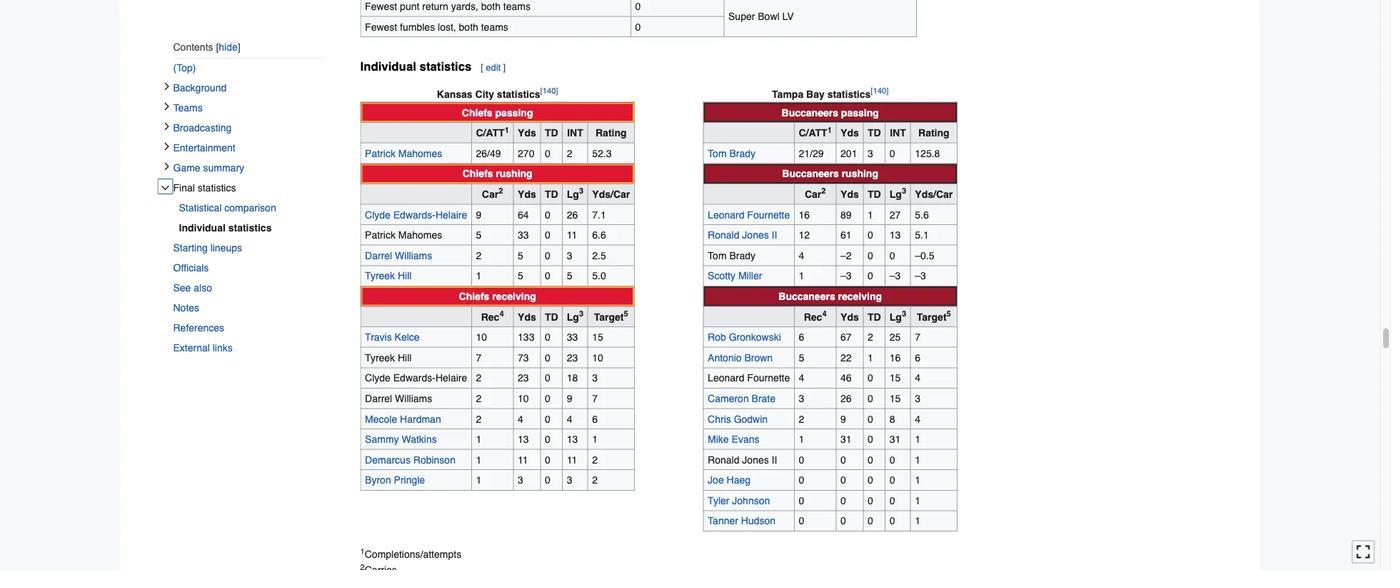Task type: vqa. For each thing, say whether or not it's contained in the screenshot.


Task type: locate. For each thing, give the bounding box(es) containing it.
statistics up chiefs passing
[[497, 89, 541, 100]]

bay
[[807, 89, 825, 100]]

2 fewest from the top
[[365, 21, 397, 33]]

26
[[567, 209, 578, 221], [841, 393, 852, 405]]

0 vertical spatial fournette
[[748, 209, 790, 221]]

darrel up mecole
[[365, 393, 392, 405]]

1 leonard fournette from the top
[[708, 209, 790, 221]]

1 vertical spatial 23
[[518, 373, 529, 384]]

0 horizontal spatial car 2
[[482, 187, 503, 200]]

2 car from the left
[[805, 189, 822, 200]]

fewest
[[365, 1, 397, 12], [365, 21, 397, 33]]

1 edwards- from the top
[[394, 209, 436, 221]]

statistics
[[420, 60, 472, 74], [497, 89, 541, 100], [828, 89, 871, 100], [198, 182, 236, 194], [228, 222, 272, 234]]

chiefs for chiefs rushing
[[463, 168, 493, 180]]

1 vertical spatial clyde
[[365, 373, 391, 384]]

teams up edit
[[481, 21, 509, 33]]

receiving up 67
[[838, 291, 882, 302]]

demarcus
[[365, 454, 411, 466]]

2 rec from the left
[[804, 311, 823, 323]]

fewest left punt
[[365, 1, 397, 12]]

0 horizontal spatial yds/car
[[593, 189, 630, 200]]

11 for 11
[[567, 454, 578, 466]]

fewest left fumbles
[[365, 21, 397, 33]]

statistics up buccaneers passing
[[828, 89, 871, 100]]

0 vertical spatial ronald jones ii
[[708, 230, 778, 241]]

0
[[636, 1, 641, 12], [636, 21, 641, 33], [545, 148, 551, 159], [890, 148, 896, 159], [545, 209, 551, 221], [545, 230, 551, 241], [868, 230, 874, 241], [545, 250, 551, 261], [868, 250, 874, 261], [890, 250, 896, 261], [545, 270, 551, 282], [868, 270, 874, 282], [545, 332, 551, 343], [545, 352, 551, 364], [545, 373, 551, 384], [868, 373, 874, 384], [545, 393, 551, 405], [868, 393, 874, 405], [545, 414, 551, 425], [868, 414, 874, 425], [545, 434, 551, 445], [868, 434, 874, 445], [545, 454, 551, 466], [799, 454, 805, 466], [841, 454, 847, 466], [868, 454, 874, 466], [890, 454, 896, 466], [545, 475, 551, 486], [799, 475, 805, 486], [841, 475, 847, 486], [868, 475, 874, 486], [890, 475, 896, 486], [799, 495, 805, 507], [841, 495, 847, 507], [868, 495, 874, 507], [890, 495, 896, 507], [799, 516, 805, 527], [841, 516, 847, 527], [868, 516, 874, 527], [890, 516, 896, 527]]

c/att 1 down chiefs passing
[[476, 126, 509, 139]]

1 vertical spatial 15
[[890, 373, 901, 384]]

1 [140] link from the left
[[541, 87, 558, 96]]

patrick mahomes up clyde edwards-helaire link at left
[[365, 148, 442, 159]]

0 horizontal spatial 13
[[518, 434, 529, 445]]

1 brady from the top
[[730, 148, 756, 159]]

0 horizontal spatial rushing
[[496, 168, 533, 180]]

1 –3 from the left
[[841, 270, 852, 282]]

8
[[890, 414, 896, 425]]

teams right yards,
[[504, 1, 531, 12]]

darrel williams up mecole hardman
[[365, 393, 432, 405]]

tom brady link
[[708, 148, 756, 159]]

individual
[[360, 60, 416, 74], [179, 222, 226, 234]]

0 vertical spatial leonard fournette
[[708, 209, 790, 221]]

2 ronald from the top
[[708, 454, 740, 466]]

darrel up tyreek hill link
[[365, 250, 392, 261]]

rushing down 270
[[496, 168, 533, 180]]

teams
[[504, 1, 531, 12], [481, 21, 509, 33]]

13 for 13
[[567, 434, 578, 445]]

2 ronald jones ii from the top
[[708, 454, 778, 466]]

1 horizontal spatial receiving
[[838, 291, 882, 302]]

edwards-
[[394, 209, 436, 221], [394, 373, 436, 384]]

tom up leonard fournette link
[[708, 148, 727, 159]]

watkins
[[402, 434, 437, 445]]

1 horizontal spatial [140] link
[[871, 87, 889, 96]]

2 yds/car from the left
[[915, 189, 953, 200]]

travis kelce link
[[365, 332, 420, 343]]

yards,
[[451, 1, 479, 12]]

c/att up 21/29
[[799, 127, 828, 139]]

rushing for 201
[[842, 168, 879, 180]]

mahomes up clyde edwards-helaire link at left
[[399, 148, 442, 159]]

2 c/att from the left
[[799, 127, 828, 139]]

0 vertical spatial williams
[[395, 250, 432, 261]]

clyde edwards-helaire up darrel williams link
[[365, 209, 467, 221]]

[140] for tampa bay statistics
[[871, 87, 889, 96]]

passing down kansas city statistics [140]
[[496, 107, 533, 118]]

33 down 64
[[518, 230, 529, 241]]

1 vertical spatial clyde edwards-helaire
[[365, 373, 467, 384]]

16 up '12'
[[799, 209, 810, 221]]

[140] inside tampa bay statistics [140]
[[871, 87, 889, 96]]

jones
[[743, 230, 769, 241], [743, 454, 769, 466]]

1 tyreek from the top
[[365, 270, 395, 282]]

1 vertical spatial jones
[[743, 454, 769, 466]]

1 vertical spatial darrel williams
[[365, 393, 432, 405]]

2 vertical spatial 6
[[593, 414, 598, 425]]

1 int from the left
[[567, 127, 584, 139]]

c/att for 21/29
[[799, 127, 828, 139]]

64
[[518, 209, 529, 221]]

0 super bowl lv
[[636, 1, 794, 23]]

0 vertical spatial chiefs
[[462, 107, 493, 118]]

external links
[[173, 342, 233, 354]]

26 left 7.1
[[567, 209, 578, 221]]

1 horizontal spatial 13
[[567, 434, 578, 445]]

2 tom from the top
[[708, 250, 727, 261]]

williams up 'hardman'
[[395, 393, 432, 405]]

darrel williams link
[[365, 250, 432, 261]]

1 x small image from the top
[[163, 102, 171, 111]]

williams
[[395, 250, 432, 261], [395, 393, 432, 405]]

see
[[173, 282, 191, 294]]

sammy
[[365, 434, 399, 445]]

22
[[841, 352, 852, 364]]

1 receiving from the left
[[492, 291, 536, 302]]

2 passing from the left
[[842, 107, 879, 118]]

chiefs for chiefs receiving
[[459, 291, 490, 302]]

tom
[[708, 148, 727, 159], [708, 250, 727, 261]]

yds/car for 7.1
[[593, 189, 630, 200]]

1 vertical spatial 6
[[915, 352, 921, 364]]

x small image left final
[[161, 184, 170, 192]]

2 vertical spatial buccaneers
[[779, 291, 836, 302]]

1 vertical spatial tom brady
[[708, 250, 756, 261]]

5.0
[[593, 270, 606, 282]]

1 vertical spatial brady
[[730, 250, 756, 261]]

1 vertical spatial chiefs
[[463, 168, 493, 180]]

2 int from the left
[[890, 127, 906, 139]]

both down yards,
[[459, 21, 479, 33]]

lg 3
[[567, 187, 584, 200], [890, 187, 907, 200], [567, 310, 584, 323], [890, 310, 907, 323]]

1 c/att 1 from the left
[[476, 126, 509, 139]]

hide button
[[216, 41, 241, 53]]

1 hill from the top
[[398, 270, 412, 282]]

0 vertical spatial leonard
[[708, 209, 745, 221]]

0 horizontal spatial 31
[[841, 434, 852, 445]]

1 car from the left
[[482, 189, 499, 200]]

tom up scotty
[[708, 250, 727, 261]]

buccaneers passing
[[782, 107, 879, 118]]

1 vertical spatial hill
[[398, 352, 412, 364]]

leonard fournette up cameron brate link
[[708, 373, 790, 384]]

lost,
[[438, 21, 456, 33]]

hide
[[219, 41, 238, 52]]

[140] for kansas city statistics
[[541, 87, 558, 96]]

game summary
[[173, 162, 244, 174]]

background
[[173, 82, 227, 93]]

see also link
[[173, 278, 325, 298]]

rushing down 201
[[842, 168, 879, 180]]

lineups
[[211, 242, 242, 254]]

1 fournette from the top
[[748, 209, 790, 221]]

individual statistics down fumbles
[[360, 60, 472, 74]]

2 target 5 from the left
[[917, 310, 952, 323]]

1 ii from the top
[[772, 230, 778, 241]]

1 horizontal spatial 31
[[890, 434, 901, 445]]

1 horizontal spatial target
[[917, 311, 947, 323]]

[140] inside kansas city statistics [140]
[[541, 87, 558, 96]]

–3
[[841, 270, 852, 282], [890, 270, 901, 282], [915, 270, 927, 282]]

leonard fournette up ronald jones ii link
[[708, 209, 790, 221]]

rating for 125.8
[[919, 127, 950, 139]]

0 vertical spatial mahomes
[[399, 148, 442, 159]]

2 target from the left
[[917, 311, 947, 323]]

1 tom brady from the top
[[708, 148, 756, 159]]

2 tyreek from the top
[[365, 352, 395, 364]]

2 horizontal spatial 13
[[890, 230, 901, 241]]

0 horizontal spatial target
[[594, 311, 624, 323]]

darrel williams up tyreek hill link
[[365, 250, 432, 261]]

rec down the buccaneers receiving
[[804, 311, 823, 323]]

clyde
[[365, 209, 391, 221], [365, 373, 391, 384]]

2 rec 4 from the left
[[804, 310, 827, 323]]

target 5 down 5.0
[[594, 310, 629, 323]]

x small image for final statistics
[[161, 184, 170, 192]]

1 patrick mahomes from the top
[[365, 148, 442, 159]]

6 for 16
[[915, 352, 921, 364]]

23 down 73
[[518, 373, 529, 384]]

rushing
[[496, 168, 533, 180], [842, 168, 879, 180]]

individual down fumbles
[[360, 60, 416, 74]]

brady
[[730, 148, 756, 159], [730, 250, 756, 261]]

fewest punt return yards, both teams
[[365, 1, 531, 12]]

tyler johnson
[[708, 495, 770, 507]]

x small image
[[163, 102, 171, 111], [163, 122, 171, 131]]

leonard up ronald jones ii link
[[708, 209, 745, 221]]

individual down statistical
[[179, 222, 226, 234]]

1 vertical spatial patrick mahomes
[[365, 230, 442, 241]]

1 target 5 from the left
[[594, 310, 629, 323]]

yds/car for 5.6
[[915, 189, 953, 200]]

15 up 8
[[890, 393, 901, 405]]

1 vertical spatial individual
[[179, 222, 226, 234]]

hill down darrel williams link
[[398, 270, 412, 282]]

passing
[[496, 107, 533, 118], [842, 107, 879, 118]]

1 horizontal spatial rec 4
[[804, 310, 827, 323]]

33 up 18
[[567, 332, 578, 343]]

rec 4 down the buccaneers receiving
[[804, 310, 827, 323]]

entertainment link
[[173, 138, 325, 158]]

rec for 10
[[481, 311, 500, 323]]

0 horizontal spatial target 5
[[594, 310, 629, 323]]

antonio brown
[[708, 352, 773, 364]]

1 c/att from the left
[[476, 127, 505, 139]]

receiving up 133
[[492, 291, 536, 302]]

notes link
[[173, 298, 325, 318]]

passing for buccaneers passing
[[842, 107, 879, 118]]

kelce
[[395, 332, 420, 343]]

1 rec 4 from the left
[[481, 310, 504, 323]]

return
[[422, 1, 449, 12]]

0 vertical spatial patrick
[[365, 148, 396, 159]]

2 mahomes from the top
[[399, 230, 442, 241]]

patrick up clyde edwards-helaire link at left
[[365, 148, 396, 159]]

2
[[567, 148, 573, 159], [499, 187, 503, 196], [822, 187, 826, 196], [476, 250, 482, 261], [868, 332, 874, 343], [476, 373, 482, 384], [476, 393, 482, 405], [476, 414, 482, 425], [799, 414, 805, 425], [593, 454, 598, 466], [593, 475, 598, 486]]

0 horizontal spatial individual
[[179, 222, 226, 234]]

1 horizontal spatial yds/car
[[915, 189, 953, 200]]

fournette up ronald jones ii link
[[748, 209, 790, 221]]

1 vertical spatial patrick
[[365, 230, 396, 241]]

0 vertical spatial tom brady
[[708, 148, 756, 159]]

contents hide
[[173, 41, 238, 52]]

scotty
[[708, 270, 736, 282]]

x small image left game
[[163, 162, 171, 171]]

1 vertical spatial mahomes
[[399, 230, 442, 241]]

target down –0.5
[[917, 311, 947, 323]]

1 vertical spatial ronald
[[708, 454, 740, 466]]

23 up 18
[[567, 352, 578, 364]]

yds
[[518, 127, 536, 139], [841, 127, 859, 139], [518, 189, 536, 200], [841, 189, 859, 200], [518, 311, 536, 323], [841, 311, 859, 323]]

3
[[868, 148, 874, 159], [579, 187, 584, 196], [902, 187, 907, 196], [567, 250, 573, 261], [579, 310, 584, 319], [902, 310, 907, 319], [593, 373, 598, 384], [799, 393, 805, 405], [915, 393, 921, 405], [518, 475, 524, 486], [567, 475, 573, 486]]

jones down evans
[[743, 454, 769, 466]]

jones down leonard fournette link
[[743, 230, 769, 241]]

2 rushing from the left
[[842, 168, 879, 180]]

rec 4 for 6
[[804, 310, 827, 323]]

clyde down travis
[[365, 373, 391, 384]]

buccaneers receiving
[[779, 291, 882, 302]]

11
[[567, 230, 578, 241], [518, 454, 528, 466], [567, 454, 578, 466]]

completions/attempts
[[365, 549, 462, 561]]

0 vertical spatial tyreek hill
[[365, 270, 412, 282]]

fullscreen image
[[1357, 545, 1371, 559]]

1 horizontal spatial 33
[[567, 332, 578, 343]]

15 down 25
[[890, 373, 901, 384]]

ronald down leonard fournette link
[[708, 230, 740, 241]]

bowl
[[758, 11, 780, 23]]

patrick mahomes up darrel williams link
[[365, 230, 442, 241]]

tyreek down darrel williams link
[[365, 270, 395, 282]]

leonard down antonio
[[708, 373, 745, 384]]

chiefs for chiefs passing
[[462, 107, 493, 118]]

2 receiving from the left
[[838, 291, 882, 302]]

ronald jones ii down evans
[[708, 454, 778, 466]]

2 31 from the left
[[890, 434, 901, 445]]

0 horizontal spatial both
[[459, 21, 479, 33]]

2 [140] from the left
[[871, 87, 889, 96]]

ronald down mike
[[708, 454, 740, 466]]

0 horizontal spatial –3
[[841, 270, 852, 282]]

x small image for teams
[[163, 102, 171, 111]]

1 target from the left
[[594, 311, 624, 323]]

lg
[[567, 189, 579, 200], [890, 189, 902, 200], [567, 311, 579, 323], [890, 311, 902, 323]]

1 horizontal spatial 9
[[567, 393, 573, 405]]

fournette
[[748, 209, 790, 221], [748, 373, 790, 384]]

rating for 52.3
[[596, 127, 627, 139]]

0 horizontal spatial c/att 1
[[476, 126, 509, 139]]

1 vertical spatial leonard
[[708, 373, 745, 384]]

c/att 1 for 21/29
[[799, 126, 832, 139]]

2 car 2 from the left
[[805, 187, 826, 200]]

x small image left broadcasting on the top left of the page
[[163, 122, 171, 131]]

mahomes down clyde edwards-helaire link at left
[[399, 230, 442, 241]]

1 vertical spatial 26
[[841, 393, 852, 405]]

1 patrick from the top
[[365, 148, 396, 159]]

1 [140] from the left
[[541, 87, 558, 96]]

2 x small image from the top
[[163, 122, 171, 131]]

1 yds/car from the left
[[593, 189, 630, 200]]

c/att up 26/49
[[476, 127, 505, 139]]

edwards- up 'hardman'
[[394, 373, 436, 384]]

1 rating from the left
[[596, 127, 627, 139]]

1 tom from the top
[[708, 148, 727, 159]]

2 ii from the top
[[772, 454, 778, 466]]

16 down 25
[[890, 352, 901, 364]]

2 leonard from the top
[[708, 373, 745, 384]]

21/29
[[799, 148, 824, 159]]

1 rushing from the left
[[496, 168, 533, 180]]

1 horizontal spatial rushing
[[842, 168, 879, 180]]

1 vertical spatial tom
[[708, 250, 727, 261]]

both right yards,
[[481, 1, 501, 12]]

passing down tampa bay statistics [140]
[[842, 107, 879, 118]]

rating up 125.8
[[919, 127, 950, 139]]

0 vertical spatial x small image
[[163, 102, 171, 111]]

1 vertical spatial both
[[459, 21, 479, 33]]

target 5 down –0.5
[[917, 310, 952, 323]]

0 horizontal spatial [140]
[[541, 87, 558, 96]]

2 vertical spatial 15
[[890, 393, 901, 405]]

0 horizontal spatial rec 4
[[481, 310, 504, 323]]

–3 down 27
[[890, 270, 901, 282]]

1 rec from the left
[[481, 311, 500, 323]]

1 horizontal spatial [140]
[[871, 87, 889, 96]]

31
[[841, 434, 852, 445], [890, 434, 901, 445]]

1 vertical spatial williams
[[395, 393, 432, 405]]

31 down 8
[[890, 434, 901, 445]]

2 horizontal spatial 10
[[593, 352, 604, 364]]

0 vertical spatial tyreek
[[365, 270, 395, 282]]

car down buccaneers rushing
[[805, 189, 822, 200]]

26 down 46
[[841, 393, 852, 405]]

game summary link
[[173, 158, 325, 178]]

tanner hudson link
[[708, 516, 776, 527]]

yds/car up 5.6
[[915, 189, 953, 200]]

1 vertical spatial 33
[[567, 332, 578, 343]]

leonard
[[708, 209, 745, 221], [708, 373, 745, 384]]

joe haeg link
[[708, 475, 751, 486]]

0 horizontal spatial c/att
[[476, 127, 505, 139]]

0 horizontal spatial rating
[[596, 127, 627, 139]]

0 vertical spatial edwards-
[[394, 209, 436, 221]]

2 c/att 1 from the left
[[799, 126, 832, 139]]

0 vertical spatial patrick mahomes
[[365, 148, 442, 159]]

1 vertical spatial leonard fournette
[[708, 373, 790, 384]]

edwards- up darrel williams link
[[394, 209, 436, 221]]

1 vertical spatial buccaneers
[[783, 168, 839, 180]]

car 2 down chiefs rushing
[[482, 187, 503, 200]]

2 hill from the top
[[398, 352, 412, 364]]

helaire up 'hardman'
[[436, 373, 467, 384]]

0 horizontal spatial receiving
[[492, 291, 536, 302]]

2 rating from the left
[[919, 127, 950, 139]]

tyreek down travis
[[365, 352, 395, 364]]

patrick up darrel williams link
[[365, 230, 396, 241]]

0 vertical spatial 16
[[799, 209, 810, 221]]

1 williams from the top
[[395, 250, 432, 261]]

1 vertical spatial ronald jones ii
[[708, 454, 778, 466]]

2 patrick mahomes from the top
[[365, 230, 442, 241]]

rec 4
[[481, 310, 504, 323], [804, 310, 827, 323]]

statistics inside tampa bay statistics [140]
[[828, 89, 871, 100]]

1 vertical spatial fewest
[[365, 21, 397, 33]]

buccaneers for buccaneers receiving
[[779, 291, 836, 302]]

13 for 61
[[890, 230, 901, 241]]

1 passing from the left
[[496, 107, 533, 118]]

int for 0
[[890, 127, 906, 139]]

1 inside 1 completions/attempts
[[360, 548, 365, 556]]

rec down chiefs receiving
[[481, 311, 500, 323]]

0 vertical spatial buccaneers
[[782, 107, 839, 118]]

2 clyde edwards-helaire from the top
[[365, 373, 467, 384]]

c/att 1 for 26/49
[[476, 126, 509, 139]]

clyde edwards-helaire up 'hardman'
[[365, 373, 467, 384]]

5
[[476, 230, 482, 241], [518, 250, 524, 261], [518, 270, 524, 282], [567, 270, 573, 282], [624, 310, 629, 319], [947, 310, 952, 319], [799, 352, 805, 364]]

[140] link for kansas city statistics
[[541, 87, 558, 96]]

0 horizontal spatial 23
[[518, 373, 529, 384]]

city
[[476, 89, 494, 100]]

rec 4 for 10
[[481, 310, 504, 323]]

tom brady up leonard fournette link
[[708, 148, 756, 159]]

tom brady
[[708, 148, 756, 159], [708, 250, 756, 261]]

mecole hardman
[[365, 414, 441, 425]]

fewest for fewest fumbles lost, both teams
[[365, 21, 397, 33]]

0 vertical spatial 26
[[567, 209, 578, 221]]

0 vertical spatial darrel
[[365, 250, 392, 261]]

2 williams from the top
[[395, 393, 432, 405]]

c/att 1 up 21/29
[[799, 126, 832, 139]]

0 vertical spatial ronald
[[708, 230, 740, 241]]

int
[[567, 127, 584, 139], [890, 127, 906, 139]]

1 jones from the top
[[743, 230, 769, 241]]

individual statistics up "lineups"
[[179, 222, 272, 234]]

31 down 46
[[841, 434, 852, 445]]

[ edit ]
[[481, 62, 506, 73]]

tyreek hill link
[[365, 270, 412, 282]]

1 horizontal spatial c/att 1
[[799, 126, 832, 139]]

2 vertical spatial 7
[[593, 393, 598, 405]]

1
[[505, 126, 509, 135], [828, 126, 832, 135], [868, 209, 874, 221], [476, 270, 482, 282], [799, 270, 805, 282], [868, 352, 874, 364], [476, 434, 482, 445], [593, 434, 598, 445], [799, 434, 805, 445], [915, 434, 921, 445], [476, 454, 482, 466], [915, 454, 921, 466], [476, 475, 482, 486], [915, 475, 921, 486], [915, 495, 921, 507], [915, 516, 921, 527], [360, 548, 365, 556]]

buccaneers down 21/29
[[783, 168, 839, 180]]

x small image
[[163, 82, 171, 91], [163, 142, 171, 151], [163, 162, 171, 171], [161, 184, 170, 192]]

26/49
[[476, 148, 501, 159]]

x small image left teams
[[163, 102, 171, 111]]

0 vertical spatial 23
[[567, 352, 578, 364]]

williams up tyreek hill link
[[395, 250, 432, 261]]

hill down kelce
[[398, 352, 412, 364]]

1 horizontal spatial car
[[805, 189, 822, 200]]

statistics down the comparison
[[228, 222, 272, 234]]

chris
[[708, 414, 731, 425]]

0 vertical spatial ii
[[772, 230, 778, 241]]

int for 2
[[567, 127, 584, 139]]

9 left 64
[[476, 209, 482, 221]]

statistics up kansas on the left top of page
[[420, 60, 472, 74]]

super
[[729, 11, 755, 23]]

target for 15
[[594, 311, 624, 323]]

1 horizontal spatial 16
[[890, 352, 901, 364]]

car down chiefs rushing
[[482, 189, 499, 200]]

1 car 2 from the left
[[482, 187, 503, 200]]

1 horizontal spatial individual statistics
[[360, 60, 472, 74]]

2 [140] link from the left
[[871, 87, 889, 96]]

2 tyreek hill from the top
[[365, 352, 412, 364]]

0 horizontal spatial 9
[[476, 209, 482, 221]]

individual statistics
[[360, 60, 472, 74], [179, 222, 272, 234]]

1 vertical spatial darrel
[[365, 393, 392, 405]]

final statistics
[[173, 182, 236, 194]]

1 horizontal spatial int
[[890, 127, 906, 139]]

brady up leonard fournette link
[[730, 148, 756, 159]]

1 horizontal spatial 23
[[567, 352, 578, 364]]

comparison
[[225, 202, 276, 214]]

9 down 46
[[841, 414, 847, 425]]

0 vertical spatial clyde
[[365, 209, 391, 221]]

1 horizontal spatial both
[[481, 1, 501, 12]]

ronald
[[708, 230, 740, 241], [708, 454, 740, 466]]

car 2 down buccaneers rushing
[[805, 187, 826, 200]]

2 horizontal spatial 7
[[915, 332, 921, 343]]

tyreek hill down darrel williams link
[[365, 270, 412, 282]]

patrick
[[365, 148, 396, 159], [365, 230, 396, 241]]

1 fewest from the top
[[365, 1, 397, 12]]

clyde up darrel williams link
[[365, 209, 391, 221]]

rec 4 down chiefs receiving
[[481, 310, 504, 323]]

9 down 18
[[567, 393, 573, 405]]

10
[[476, 332, 487, 343], [593, 352, 604, 364], [518, 393, 529, 405]]

x small image for game summary
[[163, 162, 171, 171]]



Task type: describe. For each thing, give the bounding box(es) containing it.
73
[[518, 352, 529, 364]]

tyler
[[708, 495, 730, 507]]

buccaneers for buccaneers passing
[[782, 107, 839, 118]]

tanner
[[708, 516, 739, 527]]

receiving for –3
[[838, 291, 882, 302]]

rushing for 270
[[496, 168, 533, 180]]

1 vertical spatial 10
[[593, 352, 604, 364]]

mike evans link
[[708, 434, 760, 445]]

125.8
[[915, 148, 941, 159]]

sammy watkins link
[[365, 434, 437, 445]]

6 for 4
[[593, 414, 598, 425]]

12
[[799, 230, 810, 241]]

tampa bay statistics [140]
[[772, 87, 889, 100]]

2 –3 from the left
[[890, 270, 901, 282]]

yds up 64
[[518, 189, 536, 200]]

1 horizontal spatial individual
[[360, 60, 416, 74]]

[
[[481, 62, 484, 73]]

sammy watkins
[[365, 434, 437, 445]]

final
[[173, 182, 195, 194]]

x small image for broadcasting
[[163, 122, 171, 131]]

entertainment
[[173, 142, 236, 154]]

2 darrel from the top
[[365, 393, 392, 405]]

byron pringle link
[[365, 475, 425, 486]]

car 2 for 9
[[482, 187, 503, 200]]

0 vertical spatial 10
[[476, 332, 487, 343]]

hardman
[[400, 414, 441, 425]]

gronkowski
[[729, 332, 781, 343]]

starting
[[173, 242, 208, 254]]

target 5 for 7
[[917, 310, 952, 323]]

0 inside 0 super bowl lv
[[636, 1, 641, 12]]

chiefs rushing
[[463, 168, 533, 180]]

links
[[213, 342, 233, 354]]

1 darrel williams from the top
[[365, 250, 432, 261]]

target for 7
[[917, 311, 947, 323]]

officials link
[[173, 258, 325, 278]]

–2
[[841, 250, 852, 261]]

2 clyde from the top
[[365, 373, 391, 384]]

clyde edwards-helaire link
[[365, 209, 467, 221]]

11 for 33
[[567, 230, 578, 241]]

mike
[[708, 434, 729, 445]]

fewest for fewest punt return yards, both teams
[[365, 1, 397, 12]]

tanner hudson
[[708, 516, 776, 527]]

x small image for entertainment
[[163, 142, 171, 151]]

5.6
[[915, 209, 929, 221]]

18
[[567, 373, 578, 384]]

contents
[[173, 41, 213, 52]]

[140] link for tampa bay statistics
[[871, 87, 889, 96]]

kansas city statistics [140]
[[437, 87, 558, 100]]

evans
[[732, 434, 760, 445]]

46
[[841, 373, 852, 384]]

edit link
[[486, 62, 501, 73]]

1 vertical spatial teams
[[481, 21, 509, 33]]

cameron brate
[[708, 393, 776, 405]]

yds up 201
[[841, 127, 859, 139]]

0 horizontal spatial 26
[[567, 209, 578, 221]]

7 for 67
[[915, 332, 921, 343]]

1 tyreek hill from the top
[[365, 270, 412, 282]]

1 ronald from the top
[[708, 230, 740, 241]]

teams
[[173, 102, 203, 113]]

patrick mahomes link
[[365, 148, 442, 159]]

0 vertical spatial 9
[[476, 209, 482, 221]]

car for 9
[[482, 189, 499, 200]]

2 jones from the top
[[743, 454, 769, 466]]

antonio brown link
[[708, 352, 773, 364]]

haeg
[[727, 475, 751, 486]]

external links link
[[173, 338, 325, 358]]

15 for 3
[[890, 393, 901, 405]]

brown
[[745, 352, 773, 364]]

summary
[[203, 162, 244, 174]]

chris godwin
[[708, 414, 768, 425]]

rec for 6
[[804, 311, 823, 323]]

1 completions/attempts
[[360, 548, 462, 561]]

rob gronkowski
[[708, 332, 781, 343]]

receiving for 5
[[492, 291, 536, 302]]

johnson
[[733, 495, 770, 507]]

edit
[[486, 62, 501, 73]]

0 vertical spatial teams
[[504, 1, 531, 12]]

2 brady from the top
[[730, 250, 756, 261]]

robinson
[[414, 454, 456, 466]]

statistics inside kansas city statistics [140]
[[497, 89, 541, 100]]

cameron
[[708, 393, 749, 405]]

2 darrel williams from the top
[[365, 393, 432, 405]]

2 tom brady from the top
[[708, 250, 756, 261]]

car for 16
[[805, 189, 822, 200]]

6.6
[[593, 230, 606, 241]]

buccaneers for buccaneers rushing
[[783, 168, 839, 180]]

ronald jones ii link
[[708, 230, 778, 241]]

1 vertical spatial 16
[[890, 352, 901, 364]]

0 vertical spatial 15
[[593, 332, 604, 343]]

3 –3 from the left
[[915, 270, 927, 282]]

mike evans
[[708, 434, 760, 445]]

2 vertical spatial 10
[[518, 393, 529, 405]]

2 vertical spatial 9
[[841, 414, 847, 425]]

15 for 4
[[890, 373, 901, 384]]

–0.5
[[915, 250, 935, 261]]

7 for 10
[[593, 393, 598, 405]]

chiefs receiving
[[459, 291, 536, 302]]

starting lineups
[[173, 242, 242, 254]]

27
[[890, 209, 901, 221]]

0 vertical spatial both
[[481, 1, 501, 12]]

1 mahomes from the top
[[399, 148, 442, 159]]

yds up 270
[[518, 127, 536, 139]]

1 horizontal spatial 6
[[799, 332, 805, 343]]

antonio
[[708, 352, 742, 364]]

statistical comparison
[[179, 202, 276, 214]]

officials
[[173, 262, 209, 274]]

2 helaire from the top
[[436, 373, 467, 384]]

yds up 133
[[518, 311, 536, 323]]

final statistics link
[[173, 178, 325, 198]]

kansas
[[437, 89, 473, 100]]

broadcasting
[[173, 122, 232, 133]]

background link
[[173, 78, 325, 98]]

starting lineups link
[[173, 238, 325, 258]]

godwin
[[734, 414, 768, 425]]

1 clyde edwards-helaire from the top
[[365, 209, 467, 221]]

travis kelce
[[365, 332, 420, 343]]

2 edwards- from the top
[[394, 373, 436, 384]]

1 31 from the left
[[841, 434, 852, 445]]

target 5 for 15
[[594, 310, 629, 323]]

2 patrick from the top
[[365, 230, 396, 241]]

]
[[503, 62, 506, 73]]

hudson
[[741, 516, 776, 527]]

punt
[[400, 1, 420, 12]]

broadcasting link
[[173, 118, 325, 138]]

1 ronald jones ii from the top
[[708, 230, 778, 241]]

yds up 67
[[841, 311, 859, 323]]

chris godwin link
[[708, 414, 768, 425]]

passing for chiefs passing
[[496, 107, 533, 118]]

car 2 for 16
[[805, 187, 826, 200]]

yds up 89
[[841, 189, 859, 200]]

chiefs passing
[[462, 107, 533, 118]]

statistics down summary
[[198, 182, 236, 194]]

tyler johnson link
[[708, 495, 770, 507]]

c/att for 26/49
[[476, 127, 505, 139]]

2 leonard fournette from the top
[[708, 373, 790, 384]]

x small image for background
[[163, 82, 171, 91]]

byron
[[365, 475, 391, 486]]

1 helaire from the top
[[436, 209, 467, 221]]

2 fournette from the top
[[748, 373, 790, 384]]

1 leonard from the top
[[708, 209, 745, 221]]

1 clyde from the top
[[365, 209, 391, 221]]

133
[[518, 332, 535, 343]]

89
[[841, 209, 852, 221]]

1 vertical spatial 7
[[476, 352, 482, 364]]

scotty miller link
[[708, 270, 763, 282]]

statistical comparison link
[[179, 198, 325, 218]]

1 vertical spatial individual statistics
[[179, 222, 272, 234]]

1 darrel from the top
[[365, 250, 392, 261]]

0 horizontal spatial 16
[[799, 209, 810, 221]]

joe haeg
[[708, 475, 751, 486]]

0 vertical spatial 33
[[518, 230, 529, 241]]

scotty miller
[[708, 270, 763, 282]]

fewest fumbles lost, both teams
[[365, 21, 509, 33]]

fumbles
[[400, 21, 435, 33]]

brate
[[752, 393, 776, 405]]



